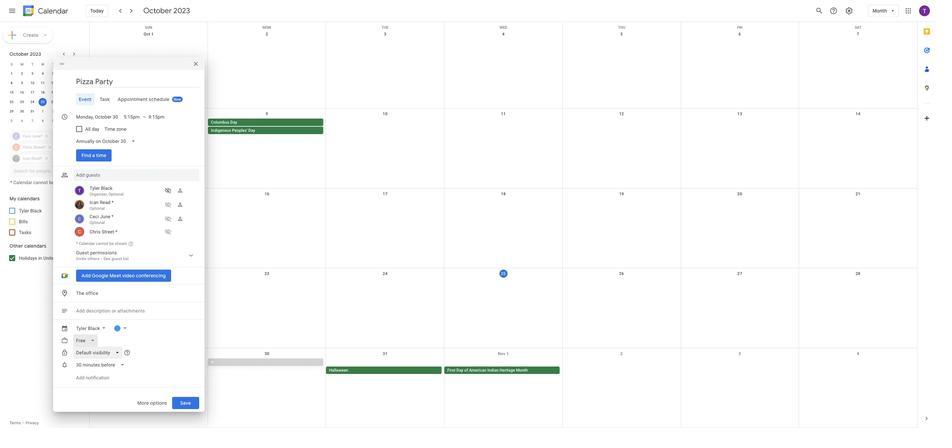Task type: locate. For each thing, give the bounding box(es) containing it.
other calendars
[[9, 243, 46, 249]]

privacy link
[[26, 421, 39, 426]]

calendar up my calendars
[[13, 180, 32, 185]]

1 vertical spatial 2023
[[30, 51, 41, 57]]

0 vertical spatial 2023
[[174, 6, 190, 16]]

optional inside ican read * optional
[[90, 206, 105, 211]]

tyler black up bills
[[19, 208, 42, 214]]

tyler inside tyler black organizer, optional
[[90, 186, 100, 191]]

1 horizontal spatial 8
[[42, 119, 44, 123]]

0 vertical spatial 17
[[30, 91, 34, 94]]

0 vertical spatial month
[[873, 8, 887, 14]]

11 for october 2023
[[41, 81, 45, 85]]

*
[[10, 180, 12, 185], [112, 200, 114, 205], [112, 214, 114, 220], [115, 229, 117, 235], [76, 242, 78, 246]]

17 inside 17 element
[[30, 91, 34, 94]]

0 vertical spatial 25
[[41, 100, 45, 104]]

21
[[72, 91, 76, 94], [856, 192, 861, 196]]

31 for nov 1
[[383, 352, 388, 356]]

29
[[10, 110, 14, 113]]

0 horizontal spatial * calendar cannot be shown
[[10, 180, 69, 185]]

23
[[20, 100, 24, 104], [265, 272, 269, 276]]

0 horizontal spatial 2023
[[30, 51, 41, 57]]

2 horizontal spatial 8
[[148, 112, 150, 117]]

columbus day button
[[208, 119, 324, 126]]

add left notification at the left bottom
[[76, 375, 85, 381]]

time
[[105, 127, 115, 132]]

calendar up 'create'
[[38, 6, 68, 16]]

ican read, optional tree item
[[73, 198, 199, 212]]

1 horizontal spatial * calendar cannot be shown
[[76, 242, 127, 246]]

t left f
[[52, 62, 54, 66]]

day for first
[[457, 368, 463, 373]]

4
[[502, 32, 505, 37], [42, 72, 44, 75], [857, 352, 860, 356]]

tab list
[[918, 22, 936, 410], [59, 93, 199, 106]]

2 horizontal spatial tyler
[[90, 186, 100, 191]]

26 inside the october 2023 grid
[[51, 100, 55, 104]]

9 down november 2 element
[[52, 119, 54, 123]]

0 horizontal spatial 31
[[30, 110, 34, 113]]

30 inside grid
[[265, 352, 269, 356]]

7 element
[[70, 70, 78, 78]]

calendars up in
[[24, 243, 46, 249]]

1 vertical spatial october 2023
[[9, 51, 41, 57]]

8 inside grid
[[148, 112, 150, 117]]

12 inside the october 2023 grid
[[51, 81, 55, 85]]

19 inside 19 element
[[51, 91, 55, 94]]

30 inside the october 2023 grid
[[20, 110, 24, 113]]

black up organizer,
[[101, 186, 113, 191]]

25 inside cell
[[41, 100, 45, 104]]

0 vertical spatial day
[[230, 120, 237, 125]]

shown down search for people text field
[[55, 180, 69, 185]]

row containing oct 1
[[90, 29, 917, 109]]

tyler up bills
[[19, 208, 29, 214]]

5 up the 12 element
[[52, 72, 54, 75]]

row
[[90, 22, 917, 30], [90, 29, 917, 109], [6, 60, 79, 69], [6, 69, 79, 78], [6, 78, 79, 88], [6, 88, 79, 97], [6, 97, 79, 107], [6, 107, 79, 116], [90, 109, 917, 189], [6, 116, 79, 126], [90, 189, 917, 269], [90, 269, 917, 349], [90, 349, 917, 429]]

street
[[102, 229, 114, 235]]

Search for people text field
[[14, 165, 73, 177]]

add inside add notification button
[[76, 375, 85, 381]]

tyler black, organizer, optional tree item
[[73, 184, 199, 198]]

2 inside november 2 element
[[52, 110, 54, 113]]

calendar up guest
[[79, 242, 95, 246]]

1 horizontal spatial shown
[[115, 242, 127, 246]]

1 horizontal spatial 4
[[502, 32, 505, 37]]

0 vertical spatial tyler black
[[19, 208, 42, 214]]

indigenous
[[211, 128, 231, 133]]

30 for nov 1
[[265, 352, 269, 356]]

optional up read
[[109, 192, 124, 197]]

october 2023
[[143, 6, 190, 16], [9, 51, 41, 57]]

calendar element
[[22, 4, 68, 19]]

2 vertical spatial 3
[[739, 352, 741, 356]]

0 horizontal spatial 21
[[72, 91, 76, 94]]

1 vertical spatial 14
[[856, 112, 861, 117]]

1 horizontal spatial 19
[[619, 192, 624, 196]]

* for ceci june * optional
[[112, 214, 114, 220]]

shown inside search box
[[55, 180, 69, 185]]

7 down sat
[[857, 32, 860, 37]]

all day
[[85, 127, 99, 132]]

add
[[76, 309, 85, 314], [76, 375, 85, 381]]

12 element
[[49, 79, 57, 87]]

schedule
[[149, 96, 170, 103]]

november 8 element
[[39, 117, 47, 125]]

0 vertical spatial 8
[[11, 81, 13, 85]]

* calendar cannot be shown inside search box
[[10, 180, 69, 185]]

0 horizontal spatial month
[[516, 368, 528, 373]]

calendars
[[18, 196, 40, 202], [24, 243, 46, 249]]

calendar inside "element"
[[38, 6, 68, 16]]

be down search for people text field
[[49, 180, 54, 185]]

tyler down description
[[76, 326, 87, 332]]

2 vertical spatial 8
[[42, 119, 44, 123]]

day left of
[[457, 368, 463, 373]]

22 element
[[8, 98, 16, 106]]

1 horizontal spatial 21
[[856, 192, 861, 196]]

columbus day indigenous peoples' day
[[211, 120, 255, 133]]

11 for sun
[[501, 112, 506, 117]]

1 vertical spatial 3
[[31, 72, 33, 75]]

2 vertical spatial tyler
[[76, 326, 87, 332]]

10 element
[[28, 79, 36, 87]]

shown
[[55, 180, 69, 185], [115, 242, 127, 246]]

mon
[[263, 25, 271, 30]]

day right peoples'
[[248, 128, 255, 133]]

shown up guest
[[115, 242, 127, 246]]

* inside ican read * optional
[[112, 200, 114, 205]]

6 element
[[59, 70, 68, 78]]

grid containing oct 1
[[89, 22, 917, 429]]

t left the w
[[31, 62, 33, 66]]

0 horizontal spatial 26
[[51, 100, 55, 104]]

2 vertical spatial black
[[88, 326, 100, 332]]

31 up halloween 'button'
[[383, 352, 388, 356]]

0 horizontal spatial 9
[[21, 81, 23, 85]]

1 horizontal spatial 6
[[739, 32, 741, 37]]

1 add from the top
[[76, 309, 85, 314]]

tyler black down description
[[76, 326, 100, 332]]

halloween button
[[326, 367, 442, 374]]

calendar
[[38, 6, 68, 16], [13, 180, 32, 185], [79, 242, 95, 246]]

calendars inside dropdown button
[[24, 243, 46, 249]]

* right street at the left
[[115, 229, 117, 235]]

october
[[143, 6, 172, 16], [9, 51, 29, 57]]

8
[[11, 81, 13, 85], [148, 112, 150, 117], [42, 119, 44, 123]]

0 horizontal spatial tyler
[[19, 208, 29, 214]]

november 9 element
[[49, 117, 57, 125]]

23 inside grid
[[20, 100, 24, 104]]

cell
[[90, 119, 208, 135], [208, 119, 326, 135], [444, 119, 563, 135], [681, 119, 799, 135], [90, 359, 208, 375], [681, 359, 799, 375]]

2
[[266, 32, 268, 37], [21, 72, 23, 75], [52, 110, 54, 113], [621, 352, 623, 356]]

0 horizontal spatial 23
[[20, 100, 24, 104]]

7 down 31 element
[[31, 119, 33, 123]]

21 element
[[70, 89, 78, 97]]

0 vertical spatial 11
[[41, 81, 45, 85]]

20
[[738, 192, 742, 196]]

– left 'end time' text box at top
[[143, 114, 146, 120]]

5 down the thu at the top right
[[621, 32, 623, 37]]

31 for 1
[[30, 110, 34, 113]]

1 vertical spatial 19
[[619, 192, 624, 196]]

0 horizontal spatial 24
[[30, 100, 34, 104]]

0 vertical spatial 19
[[51, 91, 55, 94]]

25
[[41, 100, 45, 104], [501, 272, 506, 276]]

11 inside the october 2023 grid
[[41, 81, 45, 85]]

black
[[101, 186, 113, 191], [30, 208, 42, 214], [88, 326, 100, 332]]

17 for 20
[[383, 192, 388, 196]]

6 down fri
[[739, 32, 741, 37]]

optional for black
[[109, 192, 124, 197]]

2 horizontal spatial 4
[[857, 352, 860, 356]]

0 vertical spatial 3
[[384, 32, 386, 37]]

1 vertical spatial 5
[[52, 72, 54, 75]]

17 for 21
[[30, 91, 34, 94]]

2 horizontal spatial day
[[457, 368, 463, 373]]

ican read * optional
[[90, 200, 114, 211]]

chris street *
[[90, 229, 117, 235]]

tab list containing event
[[59, 93, 199, 106]]

26
[[51, 100, 55, 104], [619, 272, 624, 276]]

terms – privacy
[[9, 421, 39, 426]]

november 5 element
[[8, 117, 16, 125]]

0 vertical spatial 28
[[72, 100, 76, 104]]

8 down november 1 element
[[42, 119, 44, 123]]

0 horizontal spatial –
[[22, 421, 25, 426]]

31 inside the october 2023 grid
[[30, 110, 34, 113]]

other calendars button
[[1, 241, 84, 252]]

1 vertical spatial 23
[[265, 272, 269, 276]]

22 up the office dropdown button
[[146, 272, 151, 276]]

0 horizontal spatial tyler black
[[19, 208, 42, 214]]

14 inside the october 2023 grid
[[72, 81, 76, 85]]

– right terms link
[[22, 421, 25, 426]]

holidays in united states
[[19, 256, 71, 261]]

black down description
[[88, 326, 100, 332]]

None field
[[73, 135, 141, 147], [73, 335, 100, 347], [73, 347, 125, 359], [73, 359, 130, 371], [73, 135, 141, 147], [73, 335, 100, 347], [73, 347, 125, 359], [73, 359, 130, 371]]

optional inside tyler black organizer, optional
[[109, 192, 124, 197]]

* calendar cannot be shown up permissions
[[76, 242, 127, 246]]

appointment
[[118, 96, 148, 103]]

19 for 20
[[619, 192, 624, 196]]

october 2023 up "m"
[[9, 51, 41, 57]]

0 horizontal spatial 5
[[11, 119, 13, 123]]

1 horizontal spatial 12
[[619, 112, 624, 117]]

chris street tree item
[[73, 227, 199, 237]]

5 down 29 element
[[11, 119, 13, 123]]

6 down 30 element
[[21, 119, 23, 123]]

invite
[[76, 257, 86, 261]]

calendar heading
[[37, 6, 68, 16]]

31 inside grid
[[383, 352, 388, 356]]

3 for 1
[[31, 72, 33, 75]]

month
[[873, 8, 887, 14], [516, 368, 528, 373]]

End time text field
[[149, 113, 165, 121]]

month right "heritage"
[[516, 368, 528, 373]]

1 vertical spatial 4
[[42, 72, 44, 75]]

8 right to element
[[148, 112, 150, 117]]

* up my
[[10, 180, 12, 185]]

0 vertical spatial cannot
[[33, 180, 48, 185]]

october up sun
[[143, 6, 172, 16]]

16
[[20, 91, 24, 94], [265, 192, 269, 196]]

9 up 16 element
[[21, 81, 23, 85]]

* calendar cannot be shown down search for people text field
[[10, 180, 69, 185]]

0 vertical spatial 4
[[502, 32, 505, 37]]

2 horizontal spatial calendar
[[79, 242, 95, 246]]

1 horizontal spatial –
[[143, 114, 146, 120]]

month inside button
[[516, 368, 528, 373]]

1 vertical spatial calendar
[[13, 180, 32, 185]]

2 vertical spatial 10
[[62, 119, 65, 123]]

row containing s
[[6, 60, 79, 69]]

0 horizontal spatial 6
[[21, 119, 23, 123]]

tyler inside the my calendars list
[[19, 208, 29, 214]]

oct
[[144, 32, 150, 37]]

row containing 30
[[90, 349, 917, 429]]

* for chris street *
[[115, 229, 117, 235]]

15 element
[[8, 89, 16, 97]]

16 inside the october 2023 grid
[[20, 91, 24, 94]]

to element
[[143, 114, 146, 120]]

1 vertical spatial 11
[[501, 112, 506, 117]]

1 horizontal spatial 22
[[146, 272, 151, 276]]

row containing sun
[[90, 22, 917, 30]]

today
[[90, 8, 104, 14]]

0 vertical spatial calendars
[[18, 196, 40, 202]]

indigenous peoples' day button
[[208, 127, 324, 134]]

2023
[[174, 6, 190, 16], [30, 51, 41, 57]]

0 horizontal spatial 22
[[10, 100, 14, 104]]

12 for october 2023
[[51, 81, 55, 85]]

2 horizontal spatial black
[[101, 186, 113, 191]]

5
[[621, 32, 623, 37], [52, 72, 54, 75], [11, 119, 13, 123]]

add description or attachments
[[76, 309, 145, 314]]

* calendar cannot be shown
[[10, 180, 69, 185], [76, 242, 127, 246]]

17
[[30, 91, 34, 94], [383, 192, 388, 196]]

in
[[38, 256, 42, 261]]

the
[[76, 291, 84, 296]]

31 down 24 element
[[30, 110, 34, 113]]

23 inside grid
[[265, 272, 269, 276]]

30
[[20, 110, 24, 113], [265, 352, 269, 356]]

18 for 21
[[41, 91, 45, 94]]

others
[[87, 257, 99, 261]]

row containing 5
[[6, 116, 79, 126]]

0 vertical spatial 23
[[20, 100, 24, 104]]

calendars inside dropdown button
[[18, 196, 40, 202]]

see guest list
[[104, 257, 129, 261]]

25, today element
[[39, 98, 47, 106]]

9 up columbus day button
[[266, 112, 268, 117]]

month right settings menu icon
[[873, 8, 887, 14]]

1 vertical spatial 17
[[383, 192, 388, 196]]

invite others
[[76, 257, 99, 261]]

0 vertical spatial 30
[[20, 110, 24, 113]]

the office
[[76, 291, 98, 296]]

1 horizontal spatial 5
[[52, 72, 54, 75]]

cannot up permissions
[[96, 242, 108, 246]]

november 11 element
[[70, 117, 78, 125]]

task
[[100, 96, 110, 103]]

1 horizontal spatial tyler
[[76, 326, 87, 332]]

9 for october 2023
[[21, 81, 23, 85]]

my calendars list
[[1, 206, 84, 238]]

28 inside the october 2023 grid
[[72, 100, 76, 104]]

0 horizontal spatial 10
[[30, 81, 34, 85]]

Guests text field
[[76, 169, 197, 181]]

1 vertical spatial –
[[22, 421, 25, 426]]

0 horizontal spatial 16
[[20, 91, 24, 94]]

0 vertical spatial 5
[[621, 32, 623, 37]]

event
[[79, 96, 92, 103]]

1 vertical spatial tyler
[[19, 208, 29, 214]]

26 for 28
[[51, 100, 55, 104]]

cannot down search for people text field
[[33, 180, 48, 185]]

14 element
[[70, 79, 78, 87]]

1 t from the left
[[31, 62, 33, 66]]

find a time
[[82, 153, 106, 159]]

2 add from the top
[[76, 375, 85, 381]]

0 horizontal spatial 12
[[51, 81, 55, 85]]

2 vertical spatial optional
[[90, 221, 105, 225]]

american
[[469, 368, 487, 373]]

1 vertical spatial optional
[[90, 206, 105, 211]]

11 inside grid
[[501, 112, 506, 117]]

calendar inside search box
[[13, 180, 32, 185]]

31
[[30, 110, 34, 113], [383, 352, 388, 356]]

0 vertical spatial 9
[[21, 81, 23, 85]]

4 inside the october 2023 grid
[[42, 72, 44, 75]]

new
[[174, 97, 181, 102]]

1 horizontal spatial tyler black
[[76, 326, 100, 332]]

day inside "first day of american indian heritage month" button
[[457, 368, 463, 373]]

1 vertical spatial 6
[[21, 119, 23, 123]]

october 2023 up sun
[[143, 6, 190, 16]]

25 for 28
[[41, 100, 45, 104]]

1 down 25, today element
[[42, 110, 44, 113]]

1 right nov
[[507, 352, 509, 356]]

1 vertical spatial * calendar cannot be shown
[[76, 242, 127, 246]]

0 vertical spatial 16
[[20, 91, 24, 94]]

18
[[41, 91, 45, 94], [501, 192, 506, 196]]

22 down 15 element
[[10, 100, 14, 104]]

1 vertical spatial 24
[[383, 272, 388, 276]]

show schedule of chris street image
[[163, 227, 174, 237]]

states
[[58, 256, 71, 261]]

0 horizontal spatial 25
[[41, 100, 45, 104]]

* right read
[[112, 200, 114, 205]]

1 vertical spatial october
[[9, 51, 29, 57]]

0 vertical spatial tyler
[[90, 186, 100, 191]]

tyler
[[90, 186, 100, 191], [19, 208, 29, 214], [76, 326, 87, 332]]

0 horizontal spatial 17
[[30, 91, 34, 94]]

8 for sun
[[148, 112, 150, 117]]

11 element
[[39, 79, 47, 87]]

row containing 1
[[6, 69, 79, 78]]

8 up '15'
[[11, 81, 13, 85]]

5 for 1
[[52, 72, 54, 75]]

24
[[30, 100, 34, 104], [383, 272, 388, 276]]

time zone
[[105, 127, 127, 132]]

1 horizontal spatial t
[[52, 62, 54, 66]]

show schedule of ceci june image
[[163, 214, 174, 225]]

30 element
[[18, 108, 26, 116]]

row containing 15
[[6, 88, 79, 97]]

3 inside grid
[[31, 72, 33, 75]]

row containing 29
[[6, 107, 79, 116]]

2 vertical spatial 5
[[11, 119, 13, 123]]

day up peoples'
[[230, 120, 237, 125]]

5 for oct 1
[[621, 32, 623, 37]]

2 t from the left
[[52, 62, 54, 66]]

* inside the ceci june * optional
[[112, 214, 114, 220]]

t
[[31, 62, 33, 66], [52, 62, 54, 66]]

10 for october 2023
[[30, 81, 34, 85]]

optional inside the ceci june * optional
[[90, 221, 105, 225]]

5 inside grid
[[621, 32, 623, 37]]

find
[[82, 153, 91, 159]]

1
[[151, 32, 154, 37], [11, 72, 13, 75], [42, 110, 44, 113], [507, 352, 509, 356]]

19 element
[[49, 89, 57, 97]]

guest permissions
[[76, 250, 117, 256]]

row group
[[6, 69, 79, 126]]

1 horizontal spatial 7
[[857, 32, 860, 37]]

24 inside the october 2023 grid
[[30, 100, 34, 104]]

list
[[123, 257, 129, 261]]

tyler up organizer,
[[90, 186, 100, 191]]

22
[[10, 100, 14, 104], [146, 272, 151, 276]]

optional down ican
[[90, 206, 105, 211]]

1 vertical spatial 22
[[146, 272, 151, 276]]

0 vertical spatial 7
[[857, 32, 860, 37]]

add down the
[[76, 309, 85, 314]]

* right 'june'
[[112, 214, 114, 220]]

optional down ceci
[[90, 221, 105, 225]]

1 vertical spatial 31
[[383, 352, 388, 356]]

calendars right my
[[18, 196, 40, 202]]

0 horizontal spatial 28
[[72, 100, 76, 104]]

be up permissions
[[109, 242, 114, 246]]

22 inside the october 2023 grid
[[10, 100, 14, 104]]

grid
[[89, 22, 917, 429]]

1 horizontal spatial cannot
[[96, 242, 108, 246]]

october up "m"
[[9, 51, 29, 57]]

* for ican read * optional
[[112, 200, 114, 205]]

0 vertical spatial black
[[101, 186, 113, 191]]

27
[[738, 272, 742, 276]]

1 horizontal spatial 31
[[383, 352, 388, 356]]

* inside chris street tree item
[[115, 229, 117, 235]]

0 vertical spatial october
[[143, 6, 172, 16]]

black down my calendars dropdown button
[[30, 208, 42, 214]]

a
[[92, 153, 95, 159]]

s
[[11, 62, 13, 66]]

18 inside the october 2023 grid
[[41, 91, 45, 94]]

6
[[739, 32, 741, 37], [21, 119, 23, 123]]

0 vertical spatial –
[[143, 114, 146, 120]]



Task type: describe. For each thing, give the bounding box(es) containing it.
m
[[21, 62, 23, 66]]

1 vertical spatial 28
[[856, 272, 861, 276]]

united
[[43, 256, 57, 261]]

all
[[85, 127, 91, 132]]

21 inside the october 2023 grid
[[72, 91, 76, 94]]

day for columbus
[[230, 120, 237, 125]]

description
[[86, 309, 111, 314]]

f
[[63, 62, 64, 66]]

peoples'
[[232, 128, 247, 133]]

24 for 27
[[383, 272, 388, 276]]

16 element
[[18, 89, 26, 97]]

november 2 element
[[49, 108, 57, 116]]

october 2023 grid
[[6, 60, 79, 126]]

event button
[[76, 93, 94, 106]]

guests invited to this event. tree
[[73, 184, 199, 237]]

ceci
[[90, 214, 99, 220]]

ceci june, optional tree item
[[73, 212, 199, 227]]

or
[[112, 309, 116, 314]]

organizer,
[[90, 192, 108, 197]]

november 6 element
[[18, 117, 26, 125]]

8 inside november 8 element
[[42, 119, 44, 123]]

fri
[[737, 25, 743, 30]]

see
[[104, 257, 110, 261]]

time zone button
[[102, 123, 129, 135]]

22 for 28
[[10, 100, 14, 104]]

november 1 element
[[39, 108, 47, 116]]

add notification
[[76, 375, 109, 381]]

28 element
[[70, 98, 78, 106]]

4 for oct 1
[[502, 32, 505, 37]]

nov 1
[[498, 352, 509, 356]]

1 down the s
[[11, 72, 13, 75]]

4 for 1
[[42, 72, 44, 75]]

first day of american indian heritage month
[[447, 368, 528, 373]]

read
[[100, 200, 110, 205]]

2 vertical spatial 4
[[857, 352, 860, 356]]

cell containing columbus day
[[208, 119, 326, 135]]

june
[[100, 214, 110, 220]]

3 for oct 1
[[384, 32, 386, 37]]

permissions
[[90, 250, 117, 256]]

black inside tyler black organizer, optional
[[101, 186, 113, 191]]

Add title text field
[[76, 77, 199, 87]]

* Calendar cannot be shown search field
[[0, 127, 84, 185]]

of
[[464, 368, 468, 373]]

10 for sun
[[383, 112, 388, 117]]

1 horizontal spatial 14
[[856, 112, 861, 117]]

24 element
[[28, 98, 36, 106]]

guest
[[76, 250, 89, 256]]

show schedule of ican read image
[[163, 200, 174, 210]]

23 for 27
[[265, 272, 269, 276]]

indian
[[488, 368, 499, 373]]

november 7 element
[[28, 117, 36, 125]]

29 element
[[8, 108, 16, 116]]

calendars for my calendars
[[18, 196, 40, 202]]

24 for 28
[[30, 100, 34, 104]]

sat
[[855, 25, 862, 30]]

18 element
[[39, 89, 47, 97]]

16 for 21
[[20, 91, 24, 94]]

halloween
[[329, 368, 348, 373]]

1 vertical spatial tyler black
[[76, 326, 100, 332]]

add for add notification
[[76, 375, 85, 381]]

25 cell
[[38, 97, 48, 107]]

17 element
[[28, 89, 36, 97]]

add for add description or attachments
[[76, 309, 85, 314]]

bills
[[19, 219, 28, 225]]

day
[[92, 127, 99, 132]]

my calendars
[[9, 196, 40, 202]]

1 horizontal spatial 10
[[62, 119, 65, 123]]

privacy
[[26, 421, 39, 426]]

settings menu image
[[845, 7, 854, 15]]

month button
[[868, 3, 899, 19]]

optional for june
[[90, 221, 105, 225]]

25 for 27
[[501, 272, 506, 276]]

create button
[[3, 27, 53, 43]]

tasks
[[19, 230, 31, 235]]

row containing 16
[[90, 189, 917, 269]]

row group containing 1
[[6, 69, 79, 126]]

task button
[[97, 93, 112, 106]]

be inside search box
[[49, 180, 54, 185]]

sun
[[145, 25, 152, 30]]

30 for 1
[[20, 110, 24, 113]]

18 for 20
[[501, 192, 506, 196]]

ceci june * optional
[[90, 214, 114, 225]]

find a time button
[[76, 147, 112, 164]]

first day of american indian heritage month button
[[444, 367, 560, 374]]

terms link
[[9, 421, 21, 426]]

other
[[9, 243, 23, 249]]

23 element
[[18, 98, 26, 106]]

month inside dropdown button
[[873, 8, 887, 14]]

16 for 20
[[265, 192, 269, 196]]

terms
[[9, 421, 21, 426]]

calendars for other calendars
[[24, 243, 46, 249]]

0 horizontal spatial october 2023
[[9, 51, 41, 57]]

time
[[96, 153, 106, 159]]

november 10 element
[[59, 117, 68, 125]]

7 inside 'element'
[[31, 119, 33, 123]]

2 vertical spatial calendar
[[79, 242, 95, 246]]

31 element
[[28, 108, 36, 116]]

first
[[447, 368, 456, 373]]

12 for sun
[[619, 112, 624, 117]]

6 inside grid
[[739, 32, 741, 37]]

main drawer image
[[8, 7, 16, 15]]

tue
[[382, 25, 389, 30]]

15
[[10, 91, 14, 94]]

optional for read
[[90, 206, 105, 211]]

* inside search box
[[10, 180, 12, 185]]

office
[[86, 291, 98, 296]]

holidays
[[19, 256, 37, 261]]

heritage
[[500, 368, 515, 373]]

23 for 28
[[20, 100, 24, 104]]

attachments
[[117, 309, 145, 314]]

new element
[[172, 97, 183, 102]]

november 3 element
[[59, 108, 68, 116]]

0 vertical spatial october 2023
[[143, 6, 190, 16]]

1 horizontal spatial day
[[248, 128, 255, 133]]

6 inside the october 2023 grid
[[21, 119, 23, 123]]

tyler black inside the my calendars list
[[19, 208, 42, 214]]

cannot inside search box
[[33, 180, 48, 185]]

today button
[[86, 3, 108, 19]]

26 for 27
[[619, 272, 624, 276]]

1 vertical spatial be
[[109, 242, 114, 246]]

1 right 'oct'
[[151, 32, 154, 37]]

columbus
[[211, 120, 229, 125]]

Start date text field
[[76, 113, 118, 121]]

chris
[[90, 229, 101, 235]]

zone
[[116, 127, 127, 132]]

ican
[[90, 200, 99, 205]]

my
[[9, 196, 16, 202]]

8 for october 2023
[[11, 81, 13, 85]]

1 horizontal spatial 9
[[52, 119, 54, 123]]

november 4 element
[[70, 108, 78, 116]]

13
[[738, 112, 742, 117]]

Start time text field
[[124, 113, 140, 121]]

appointment schedule
[[118, 96, 170, 103]]

* up guest
[[76, 242, 78, 246]]

black inside the my calendars list
[[30, 208, 42, 214]]

guest
[[112, 257, 122, 261]]

tyler black organizer, optional
[[90, 186, 124, 197]]

oct 1
[[144, 32, 154, 37]]

1 horizontal spatial tab list
[[918, 22, 936, 410]]

1 horizontal spatial 2023
[[174, 6, 190, 16]]

22 for 27
[[146, 272, 151, 276]]

1 vertical spatial cannot
[[96, 242, 108, 246]]

w
[[41, 62, 44, 66]]

26 element
[[49, 98, 57, 106]]

19 for 21
[[51, 91, 55, 94]]

wed
[[500, 25, 507, 30]]

1 horizontal spatial october
[[143, 6, 172, 16]]

my calendars button
[[1, 194, 84, 204]]

9 for sun
[[266, 112, 268, 117]]



Task type: vqa. For each thing, say whether or not it's contained in the screenshot.
27 column header
no



